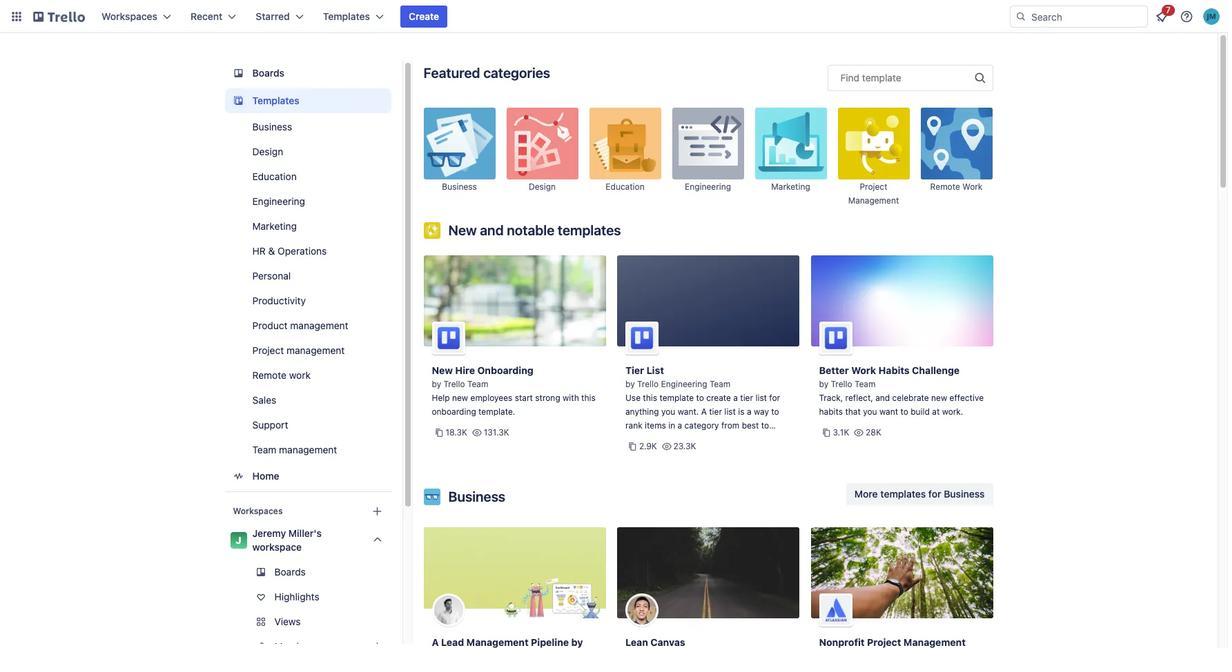 Task type: vqa. For each thing, say whether or not it's contained in the screenshot.


Task type: describe. For each thing, give the bounding box(es) containing it.
forward image
[[389, 639, 405, 649]]

home image
[[230, 468, 247, 485]]

sales
[[252, 394, 277, 406]]

1 horizontal spatial list
[[756, 393, 767, 403]]

category
[[685, 421, 720, 431]]

hire
[[456, 365, 475, 376]]

new for new and notable templates
[[449, 222, 477, 238]]

1 vertical spatial project management link
[[225, 340, 391, 362]]

1 vertical spatial a
[[747, 407, 752, 417]]

featured
[[424, 65, 480, 81]]

worst.
[[626, 435, 650, 445]]

marketing icon image
[[755, 108, 827, 180]]

by inside new hire onboarding by trello team help new employees start strong with this onboarding template.
[[432, 379, 442, 390]]

new hire onboarding by trello team help new employees start strong with this onboarding template.
[[432, 365, 596, 417]]

habits
[[879, 365, 910, 376]]

0 horizontal spatial best
[[710, 435, 727, 445]]

education icon image
[[590, 108, 661, 180]]

marketing link for the leftmost engineering link
[[225, 216, 391, 238]]

items
[[645, 421, 667, 431]]

more
[[855, 488, 878, 500]]

education link for the leftmost engineering link
[[225, 166, 391, 188]]

jeremy miller (jeremymiller198) image
[[1204, 8, 1221, 25]]

marketing link for engineering link to the right
[[755, 108, 827, 207]]

highlights
[[275, 591, 320, 603]]

support link
[[225, 414, 391, 437]]

find template
[[841, 72, 902, 84]]

this
[[652, 435, 669, 445]]

0 vertical spatial engineering
[[685, 182, 732, 192]]

18.3k
[[446, 428, 468, 438]]

primary element
[[0, 0, 1229, 33]]

0 horizontal spatial remote work
[[252, 370, 311, 381]]

project management icon image
[[838, 108, 910, 180]]

0 vertical spatial project management link
[[838, 108, 910, 207]]

trello inside better work habits challenge by trello team track, reflect, and celebrate new effective habits that you want to build at work.
[[831, 379, 853, 390]]

0 horizontal spatial education
[[252, 171, 297, 182]]

views link
[[225, 611, 405, 633]]

celebrate
[[893, 393, 930, 403]]

views
[[275, 616, 301, 628]]

by inside "tier list by trello engineering team use this template to create a tier list for anything you want. a tier list is a way to rank items in a category from best to worst. this could be: best nba players, goat'd pasta dishes, and tastiest fast food joints."
[[626, 379, 635, 390]]

home link
[[225, 464, 391, 489]]

2 business icon image from the top
[[424, 489, 440, 506]]

new and notable templates
[[449, 222, 621, 238]]

template board image
[[230, 93, 247, 109]]

list
[[647, 365, 664, 376]]

team management link
[[225, 439, 391, 461]]

starred
[[256, 10, 290, 22]]

use
[[626, 393, 641, 403]]

food
[[626, 462, 644, 473]]

trello inside new hire onboarding by trello team help new employees start strong with this onboarding template.
[[444, 379, 465, 390]]

1 horizontal spatial work
[[963, 182, 983, 192]]

0 vertical spatial design
[[252, 146, 283, 158]]

tier
[[626, 365, 645, 376]]

employees
[[471, 393, 513, 403]]

is
[[739, 407, 745, 417]]

could
[[671, 435, 693, 445]]

by inside better work habits challenge by trello team track, reflect, and celebrate new effective habits that you want to build at work.
[[820, 379, 829, 390]]

boards for views
[[275, 566, 306, 578]]

you inside "tier list by trello engineering team use this template to create a tier list for anything you want. a tier list is a way to rank items in a category from best to worst. this could be: best nba players, goat'd pasta dishes, and tastiest fast food joints."
[[662, 407, 676, 417]]

business link for engineering link to the right education link's design link
[[424, 108, 496, 207]]

create button
[[401, 6, 448, 28]]

want
[[880, 407, 899, 417]]

work.
[[943, 407, 964, 417]]

0 vertical spatial best
[[742, 421, 759, 431]]

0 vertical spatial remote work
[[931, 182, 983, 192]]

boards for home
[[252, 67, 285, 79]]

0 horizontal spatial a
[[678, 421, 683, 431]]

support
[[252, 419, 288, 431]]

reflect,
[[846, 393, 874, 403]]

dishes,
[[682, 448, 709, 459]]

1 vertical spatial project
[[252, 345, 284, 356]]

and inside "tier list by trello engineering team use this template to create a tier list for anything you want. a tier list is a way to rank items in a category from best to worst. this could be: best nba players, goat'd pasta dishes, and tastiest fast food joints."
[[712, 448, 726, 459]]

onboarding
[[478, 365, 534, 376]]

Find template field
[[828, 65, 994, 91]]

hr
[[252, 245, 266, 257]]

board image
[[230, 65, 247, 82]]

with
[[563, 393, 579, 403]]

0 horizontal spatial and
[[480, 222, 504, 238]]

miller's
[[289, 528, 322, 540]]

productivity
[[252, 295, 306, 307]]

for inside "tier list by trello engineering team use this template to create a tier list for anything you want. a tier list is a way to rank items in a category from best to worst. this could be: best nba players, goat'd pasta dishes, and tastiest fast food joints."
[[770, 393, 781, 403]]

to right way at the bottom right of page
[[772, 407, 780, 417]]

1 horizontal spatial remote work link
[[921, 108, 993, 207]]

from
[[722, 421, 740, 431]]

new inside better work habits challenge by trello team track, reflect, and celebrate new effective habits that you want to build at work.
[[932, 393, 948, 403]]

create
[[707, 393, 731, 403]]

anything
[[626, 407, 659, 417]]

remote work icon image
[[921, 108, 993, 180]]

goat'd
[[626, 448, 655, 459]]

project inside project management
[[860, 182, 888, 192]]

build
[[911, 407, 930, 417]]

strong
[[536, 393, 561, 403]]

templates button
[[315, 6, 392, 28]]

templates inside button
[[881, 488, 927, 500]]

nba
[[729, 435, 746, 445]]

team inside "tier list by trello engineering team use this template to create a tier list for anything you want. a tier list is a way to rank items in a category from best to worst. this could be: best nba players, goat'd pasta dishes, and tastiest fast food joints."
[[710, 379, 731, 390]]

for inside more templates for business button
[[929, 488, 942, 500]]

1 vertical spatial list
[[725, 407, 736, 417]]

trello inside "tier list by trello engineering team use this template to create a tier list for anything you want. a tier list is a way to rank items in a category from best to worst. this could be: best nba players, goat'd pasta dishes, and tastiest fast food joints."
[[638, 379, 659, 390]]

workspaces button
[[93, 6, 180, 28]]

find
[[841, 72, 860, 84]]

3.1k
[[833, 428, 850, 438]]

atlassian image
[[820, 594, 853, 627]]

team inside better work habits challenge by trello team track, reflect, and celebrate new effective habits that you want to build at work.
[[855, 379, 876, 390]]

recent
[[191, 10, 223, 22]]

way
[[754, 407, 770, 417]]

notable
[[507, 222, 555, 238]]

1 vertical spatial remote work link
[[225, 365, 391, 387]]

joints.
[[646, 462, 669, 473]]

0 vertical spatial tier
[[741, 393, 754, 403]]

Search field
[[1027, 6, 1148, 27]]

management down "project management icon" at the right of page
[[849, 195, 900, 206]]

fast
[[760, 448, 775, 459]]

1 horizontal spatial education
[[606, 182, 645, 192]]

a
[[702, 407, 707, 417]]

add image
[[369, 639, 386, 649]]

template inside "tier list by trello engineering team use this template to create a tier list for anything you want. a tier list is a way to rank items in a category from best to worst. this could be: best nba players, goat'd pasta dishes, and tastiest fast food joints."
[[660, 393, 694, 403]]

more templates for business
[[855, 488, 985, 500]]

1 vertical spatial tier
[[710, 407, 723, 417]]

productivity link
[[225, 290, 391, 312]]

this inside "tier list by trello engineering team use this template to create a tier list for anything you want. a tier list is a way to rank items in a category from best to worst. this could be: best nba players, goat'd pasta dishes, and tastiest fast food joints."
[[643, 393, 658, 403]]

toni, founder @ crmble image
[[432, 594, 465, 627]]

j
[[236, 535, 242, 546]]

highlights link
[[225, 586, 391, 609]]

open information menu image
[[1181, 10, 1194, 23]]

engineering icon image
[[672, 108, 744, 180]]

template inside field
[[863, 72, 902, 84]]

tier list by trello engineering team use this template to create a tier list for anything you want. a tier list is a way to rank items in a category from best to worst. this could be: best nba players, goat'd pasta dishes, and tastiest fast food joints.
[[626, 365, 781, 473]]

pasta
[[658, 448, 679, 459]]

players,
[[749, 435, 779, 445]]

1 horizontal spatial engineering link
[[672, 108, 744, 207]]

at
[[933, 407, 940, 417]]

effective
[[950, 393, 984, 403]]

habits
[[820, 407, 843, 417]]

recent button
[[182, 6, 245, 28]]

0 horizontal spatial remote
[[252, 370, 287, 381]]



Task type: locate. For each thing, give the bounding box(es) containing it.
marketing down marketing icon
[[772, 182, 811, 192]]

1 horizontal spatial template
[[863, 72, 902, 84]]

help
[[432, 393, 450, 403]]

0 horizontal spatial templates
[[252, 95, 300, 106]]

1 boards link from the top
[[225, 61, 391, 86]]

1 vertical spatial best
[[710, 435, 727, 445]]

boards
[[252, 67, 285, 79], [275, 566, 306, 578]]

1 vertical spatial boards
[[275, 566, 306, 578]]

0 vertical spatial templates
[[323, 10, 370, 22]]

1 vertical spatial design
[[529, 182, 556, 192]]

7 notifications image
[[1154, 8, 1171, 25]]

engineering
[[685, 182, 732, 192], [252, 195, 305, 207], [661, 379, 708, 390]]

boards link up 'templates' "link"
[[225, 61, 391, 86]]

new inside new hire onboarding by trello team help new employees start strong with this onboarding template.
[[432, 365, 453, 376]]

1 horizontal spatial templates
[[881, 488, 927, 500]]

3 by from the left
[[820, 379, 829, 390]]

rank
[[626, 421, 643, 431]]

this inside new hire onboarding by trello team help new employees start strong with this onboarding template.
[[582, 393, 596, 403]]

templates right notable
[[558, 222, 621, 238]]

1 vertical spatial project management
[[252, 345, 345, 356]]

1 vertical spatial for
[[929, 488, 942, 500]]

a right create
[[734, 393, 738, 403]]

management down support 'link'
[[279, 444, 337, 456]]

work up sales link
[[289, 370, 311, 381]]

0 vertical spatial business icon image
[[424, 108, 496, 180]]

new
[[449, 222, 477, 238], [432, 365, 453, 376]]

start
[[515, 393, 533, 403]]

business link for design link for education link associated with the leftmost engineering link
[[225, 116, 391, 138]]

1 horizontal spatial templates
[[323, 10, 370, 22]]

template.
[[479, 407, 516, 417]]

be:
[[695, 435, 707, 445]]

team down work
[[855, 379, 876, 390]]

jeremy
[[252, 528, 286, 540]]

boards right board icon
[[252, 67, 285, 79]]

marketing up &
[[252, 220, 297, 232]]

0 horizontal spatial project
[[252, 345, 284, 356]]

tier
[[741, 393, 754, 403], [710, 407, 723, 417]]

28k
[[866, 428, 882, 438]]

131.3k
[[484, 428, 510, 438]]

1 horizontal spatial you
[[864, 407, 878, 417]]

a right is
[[747, 407, 752, 417]]

want.
[[678, 407, 699, 417]]

best
[[742, 421, 759, 431], [710, 435, 727, 445]]

by up use
[[626, 379, 635, 390]]

2 boards link from the top
[[225, 562, 391, 584]]

boards link up highlights link
[[225, 562, 391, 584]]

1 horizontal spatial new
[[932, 393, 948, 403]]

you up in
[[662, 407, 676, 417]]

0 vertical spatial remote work link
[[921, 108, 993, 207]]

new left notable
[[449, 222, 477, 238]]

product
[[252, 320, 288, 332]]

0 horizontal spatial this
[[582, 393, 596, 403]]

remote down remote work icon in the right of the page
[[931, 182, 961, 192]]

team down support
[[252, 444, 277, 456]]

you right that
[[864, 407, 878, 417]]

design icon image
[[507, 108, 579, 180]]

project down the product
[[252, 345, 284, 356]]

0 horizontal spatial for
[[770, 393, 781, 403]]

templates
[[323, 10, 370, 22], [252, 95, 300, 106]]

0 horizontal spatial marketing
[[252, 220, 297, 232]]

1 vertical spatial templates
[[881, 488, 927, 500]]

to up a at right
[[697, 393, 704, 403]]

3 trello from the left
[[831, 379, 853, 390]]

&
[[268, 245, 275, 257]]

and left notable
[[480, 222, 504, 238]]

0 vertical spatial project management
[[849, 182, 900, 206]]

0 horizontal spatial work
[[289, 370, 311, 381]]

0 vertical spatial remote
[[931, 182, 961, 192]]

team down 'hire'
[[468, 379, 489, 390]]

trello team image
[[820, 322, 853, 355]]

1 vertical spatial business icon image
[[424, 489, 440, 506]]

jeremy miller's workspace
[[252, 528, 322, 553]]

that
[[846, 407, 861, 417]]

template up want.
[[660, 393, 694, 403]]

engineering link
[[672, 108, 744, 207], [225, 191, 391, 213]]

0 horizontal spatial project management link
[[225, 340, 391, 362]]

templates right 'starred' dropdown button
[[323, 10, 370, 22]]

engineering up want.
[[661, 379, 708, 390]]

design down design icon
[[529, 182, 556, 192]]

0 horizontal spatial trello
[[444, 379, 465, 390]]

education link for engineering link to the right
[[590, 108, 661, 207]]

trello team image
[[432, 322, 465, 355]]

workspaces inside popup button
[[102, 10, 158, 22]]

by up track,
[[820, 379, 829, 390]]

2 by from the left
[[626, 379, 635, 390]]

project down "project management icon" at the right of page
[[860, 182, 888, 192]]

forward image
[[389, 614, 405, 631]]

1 trello from the left
[[444, 379, 465, 390]]

best right be:
[[710, 435, 727, 445]]

new left 'hire'
[[432, 365, 453, 376]]

2 new from the left
[[932, 393, 948, 403]]

better work habits challenge by trello team track, reflect, and celebrate new effective habits that you want to build at work.
[[820, 365, 984, 417]]

new inside new hire onboarding by trello team help new employees start strong with this onboarding template.
[[452, 393, 468, 403]]

new up at
[[932, 393, 948, 403]]

for
[[770, 393, 781, 403], [929, 488, 942, 500]]

1 business icon image from the top
[[424, 108, 496, 180]]

1 new from the left
[[452, 393, 468, 403]]

remote work up sales
[[252, 370, 311, 381]]

trello down list
[[638, 379, 659, 390]]

better
[[820, 365, 850, 376]]

templates inside "link"
[[252, 95, 300, 106]]

1 vertical spatial remote
[[252, 370, 287, 381]]

team up create
[[710, 379, 731, 390]]

product management link
[[225, 315, 391, 337]]

search image
[[1016, 11, 1027, 22]]

team management
[[252, 444, 337, 456]]

2 horizontal spatial and
[[876, 393, 891, 403]]

new up the "onboarding"
[[452, 393, 468, 403]]

1 horizontal spatial project
[[860, 182, 888, 192]]

2.9k
[[640, 441, 657, 452]]

templates inside dropdown button
[[323, 10, 370, 22]]

2 horizontal spatial a
[[747, 407, 752, 417]]

more templates for business button
[[847, 484, 994, 506]]

engineering inside "tier list by trello engineering team use this template to create a tier list for anything you want. a tier list is a way to rank items in a category from best to worst. this could be: best nba players, goat'd pasta dishes, and tastiest fast food joints."
[[661, 379, 708, 390]]

to inside better work habits challenge by trello team track, reflect, and celebrate new effective habits that you want to build at work.
[[901, 407, 909, 417]]

product management
[[252, 320, 349, 332]]

by up help
[[432, 379, 442, 390]]

create a workspace image
[[369, 504, 386, 520]]

tier up is
[[741, 393, 754, 403]]

templates
[[558, 222, 621, 238], [881, 488, 927, 500]]

business
[[252, 121, 292, 133], [442, 182, 477, 192], [944, 488, 985, 500], [449, 489, 506, 505]]

1 vertical spatial templates
[[252, 95, 300, 106]]

1 horizontal spatial design link
[[507, 108, 579, 207]]

a right in
[[678, 421, 683, 431]]

1 horizontal spatial tier
[[741, 393, 754, 403]]

1 horizontal spatial workspaces
[[233, 506, 283, 517]]

1 vertical spatial engineering
[[252, 195, 305, 207]]

design link for education link associated with the leftmost engineering link
[[225, 141, 391, 163]]

2 trello from the left
[[638, 379, 659, 390]]

track,
[[820, 393, 844, 403]]

1 horizontal spatial remote work
[[931, 182, 983, 192]]

project management
[[849, 182, 900, 206], [252, 345, 345, 356]]

education
[[252, 171, 297, 182], [606, 182, 645, 192]]

to down the celebrate
[[901, 407, 909, 417]]

0 vertical spatial list
[[756, 393, 767, 403]]

workspace
[[252, 542, 302, 553]]

1 horizontal spatial and
[[712, 448, 726, 459]]

list up way at the bottom right of page
[[756, 393, 767, 403]]

and up want
[[876, 393, 891, 403]]

1 vertical spatial work
[[289, 370, 311, 381]]

remote work
[[931, 182, 983, 192], [252, 370, 311, 381]]

and
[[480, 222, 504, 238], [876, 393, 891, 403], [712, 448, 726, 459]]

for up players,
[[770, 393, 781, 403]]

0 horizontal spatial template
[[660, 393, 694, 403]]

2 horizontal spatial by
[[820, 379, 829, 390]]

0 horizontal spatial project management
[[252, 345, 345, 356]]

1 horizontal spatial by
[[626, 379, 635, 390]]

new
[[452, 393, 468, 403], [932, 393, 948, 403]]

to up players,
[[762, 421, 770, 431]]

templates link
[[225, 88, 391, 113]]

work
[[852, 365, 877, 376]]

1 you from the left
[[662, 407, 676, 417]]

1 horizontal spatial project management
[[849, 182, 900, 206]]

for right more
[[929, 488, 942, 500]]

templates right template board icon
[[252, 95, 300, 106]]

0 horizontal spatial tier
[[710, 407, 723, 417]]

personal
[[252, 270, 291, 282]]

0 horizontal spatial you
[[662, 407, 676, 417]]

project management down "project management icon" at the right of page
[[849, 182, 900, 206]]

you inside better work habits challenge by trello team track, reflect, and celebrate new effective habits that you want to build at work.
[[864, 407, 878, 417]]

0 horizontal spatial marketing link
[[225, 216, 391, 238]]

tastiest
[[729, 448, 758, 459]]

2 vertical spatial engineering
[[661, 379, 708, 390]]

0 horizontal spatial by
[[432, 379, 442, 390]]

team inside new hire onboarding by trello team help new employees start strong with this onboarding template.
[[468, 379, 489, 390]]

remote work link
[[921, 108, 993, 207], [225, 365, 391, 387]]

hr & operations link
[[225, 240, 391, 263]]

hr & operations
[[252, 245, 327, 257]]

1 horizontal spatial a
[[734, 393, 738, 403]]

1 vertical spatial marketing
[[252, 220, 297, 232]]

0 horizontal spatial workspaces
[[102, 10, 158, 22]]

design link for engineering link to the right education link
[[507, 108, 579, 207]]

engineering up &
[[252, 195, 305, 207]]

tier right a at right
[[710, 407, 723, 417]]

0 horizontal spatial business link
[[225, 116, 391, 138]]

1 horizontal spatial remote
[[931, 182, 961, 192]]

boards up highlights on the left bottom
[[275, 566, 306, 578]]

best down is
[[742, 421, 759, 431]]

team
[[468, 379, 489, 390], [710, 379, 731, 390], [855, 379, 876, 390], [252, 444, 277, 456]]

boards link for home
[[225, 61, 391, 86]]

1 horizontal spatial best
[[742, 421, 759, 431]]

remote work down remote work icon in the right of the page
[[931, 182, 983, 192]]

project management down product management
[[252, 345, 345, 356]]

2 you from the left
[[864, 407, 878, 417]]

trello down the better
[[831, 379, 853, 390]]

boards link
[[225, 61, 391, 86], [225, 562, 391, 584]]

this up anything
[[643, 393, 658, 403]]

template right find
[[863, 72, 902, 84]]

business inside button
[[944, 488, 985, 500]]

business link
[[424, 108, 496, 207], [225, 116, 391, 138]]

syarfandi achmad image
[[626, 594, 659, 627]]

23.3k
[[674, 441, 697, 452]]

marketing link
[[755, 108, 827, 207], [225, 216, 391, 238]]

1 vertical spatial remote work
[[252, 370, 311, 381]]

featured categories
[[424, 65, 551, 81]]

1 horizontal spatial project management link
[[838, 108, 910, 207]]

design link
[[507, 108, 579, 207], [225, 141, 391, 163]]

0 vertical spatial template
[[863, 72, 902, 84]]

management down product management link
[[287, 345, 345, 356]]

a
[[734, 393, 738, 403], [747, 407, 752, 417], [678, 421, 683, 431]]

categories
[[484, 65, 551, 81]]

0 vertical spatial new
[[449, 222, 477, 238]]

workspaces
[[102, 10, 158, 22], [233, 506, 283, 517]]

trello engineering team image
[[626, 322, 659, 355]]

marketing
[[772, 182, 811, 192], [252, 220, 297, 232]]

1 horizontal spatial trello
[[638, 379, 659, 390]]

0 horizontal spatial list
[[725, 407, 736, 417]]

management down productivity link
[[290, 320, 349, 332]]

0 vertical spatial a
[[734, 393, 738, 403]]

sales link
[[225, 390, 391, 412]]

1 vertical spatial and
[[876, 393, 891, 403]]

0 vertical spatial boards link
[[225, 61, 391, 86]]

2 this from the left
[[643, 393, 658, 403]]

starred button
[[248, 6, 312, 28]]

personal link
[[225, 265, 391, 287]]

in
[[669, 421, 676, 431]]

remote up sales
[[252, 370, 287, 381]]

2 vertical spatial a
[[678, 421, 683, 431]]

1 horizontal spatial marketing
[[772, 182, 811, 192]]

1 horizontal spatial design
[[529, 182, 556, 192]]

this right with
[[582, 393, 596, 403]]

this
[[582, 393, 596, 403], [643, 393, 658, 403]]

0 vertical spatial project
[[860, 182, 888, 192]]

design down 'templates' "link"
[[252, 146, 283, 158]]

business icon image
[[424, 108, 496, 180], [424, 489, 440, 506]]

1 vertical spatial boards link
[[225, 562, 391, 584]]

and right dishes,
[[712, 448, 726, 459]]

list left is
[[725, 407, 736, 417]]

1 vertical spatial workspaces
[[233, 506, 283, 517]]

0 horizontal spatial new
[[452, 393, 468, 403]]

and inside better work habits challenge by trello team track, reflect, and celebrate new effective habits that you want to build at work.
[[876, 393, 891, 403]]

1 by from the left
[[432, 379, 442, 390]]

home
[[252, 470, 279, 482]]

new for new hire onboarding by trello team help new employees start strong with this onboarding template.
[[432, 365, 453, 376]]

1 this from the left
[[582, 393, 596, 403]]

0 horizontal spatial templates
[[558, 222, 621, 238]]

engineering down engineering icon
[[685, 182, 732, 192]]

0 horizontal spatial engineering link
[[225, 191, 391, 213]]

0 vertical spatial templates
[[558, 222, 621, 238]]

0 vertical spatial work
[[963, 182, 983, 192]]

0 vertical spatial marketing link
[[755, 108, 827, 207]]

trello down 'hire'
[[444, 379, 465, 390]]

1 vertical spatial template
[[660, 393, 694, 403]]

1 horizontal spatial for
[[929, 488, 942, 500]]

0 vertical spatial for
[[770, 393, 781, 403]]

0 horizontal spatial remote work link
[[225, 365, 391, 387]]

challenge
[[913, 365, 960, 376]]

trello
[[444, 379, 465, 390], [638, 379, 659, 390], [831, 379, 853, 390]]

create
[[409, 10, 439, 22]]

templates right more
[[881, 488, 927, 500]]

by
[[432, 379, 442, 390], [626, 379, 635, 390], [820, 379, 829, 390]]

0 vertical spatial and
[[480, 222, 504, 238]]

onboarding
[[432, 407, 476, 417]]

back to home image
[[33, 6, 85, 28]]

operations
[[278, 245, 327, 257]]

1 horizontal spatial education link
[[590, 108, 661, 207]]

boards link for views
[[225, 562, 391, 584]]

2 horizontal spatial trello
[[831, 379, 853, 390]]

work down remote work icon in the right of the page
[[963, 182, 983, 192]]



